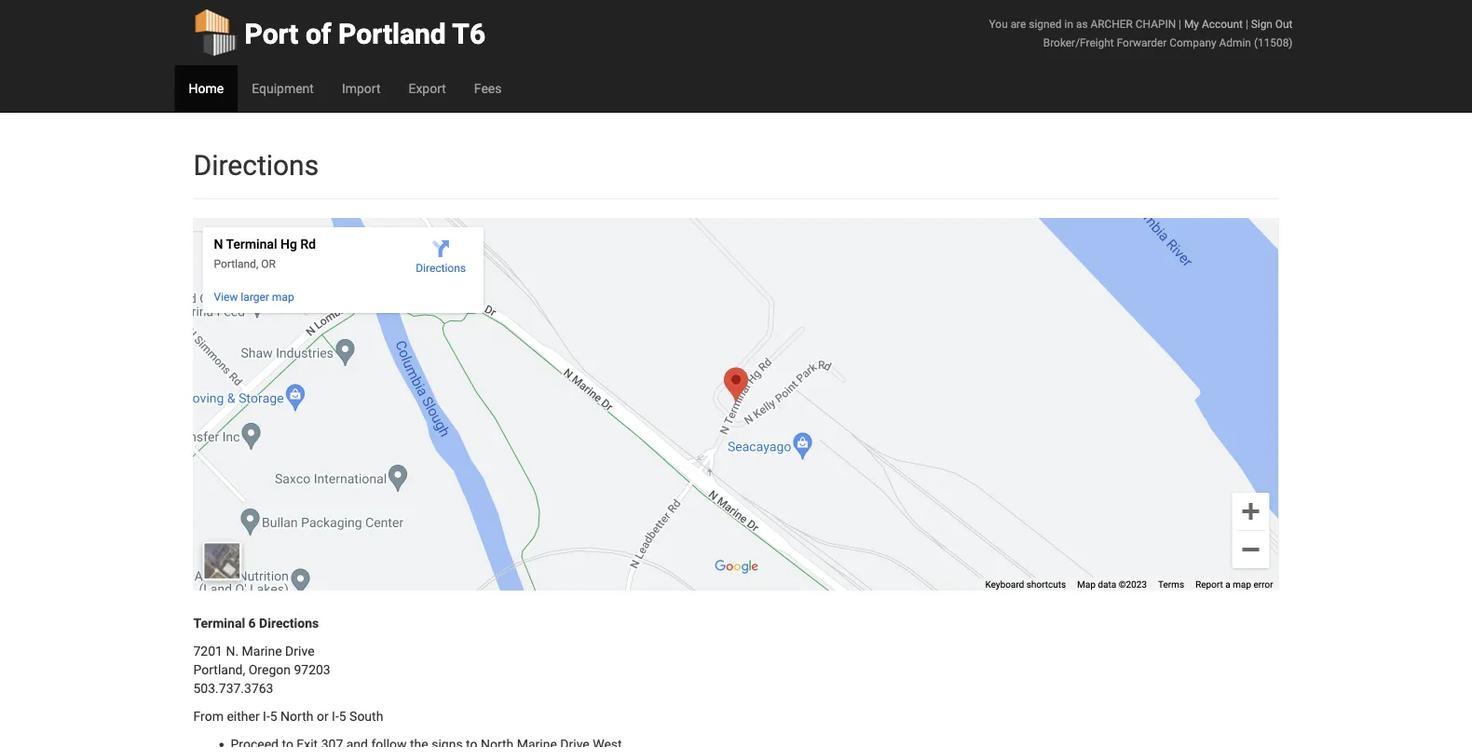 Task type: locate. For each thing, give the bounding box(es) containing it.
terminal 6 directions
[[193, 616, 319, 632]]

i-
[[263, 709, 270, 725], [332, 709, 339, 725]]

5 left north
[[270, 709, 277, 725]]

| left sign
[[1246, 17, 1249, 30]]

6
[[249, 616, 256, 632]]

5 right the or
[[339, 709, 346, 725]]

i- right either
[[263, 709, 270, 725]]

|
[[1179, 17, 1182, 30], [1246, 17, 1249, 30]]

sign
[[1252, 17, 1273, 30]]

terminal
[[193, 616, 245, 632]]

directions up drive
[[259, 616, 319, 632]]

my
[[1185, 17, 1200, 30]]

1 vertical spatial directions
[[259, 616, 319, 632]]

2 | from the left
[[1246, 17, 1249, 30]]

1 horizontal spatial 5
[[339, 709, 346, 725]]

0 horizontal spatial 5
[[270, 709, 277, 725]]

| left my
[[1179, 17, 1182, 30]]

from
[[193, 709, 224, 725]]

either
[[227, 709, 260, 725]]

2 5 from the left
[[339, 709, 346, 725]]

portland,
[[193, 663, 245, 678]]

import
[[342, 81, 381, 96]]

i- right the or
[[332, 709, 339, 725]]

1 | from the left
[[1179, 17, 1182, 30]]

south
[[350, 709, 383, 725]]

directions
[[193, 149, 319, 182], [259, 616, 319, 632]]

oregon
[[249, 663, 291, 678]]

1 horizontal spatial |
[[1246, 17, 1249, 30]]

t6
[[452, 17, 486, 50]]

5
[[270, 709, 277, 725], [339, 709, 346, 725]]

1 i- from the left
[[263, 709, 270, 725]]

directions down equipment popup button
[[193, 149, 319, 182]]

503.737.3763
[[193, 681, 274, 697]]

1 horizontal spatial i-
[[332, 709, 339, 725]]

fees
[[474, 81, 502, 96]]

(11508)
[[1255, 36, 1293, 49]]

7201
[[193, 644, 223, 660]]

north
[[281, 709, 314, 725]]

0 horizontal spatial |
[[1179, 17, 1182, 30]]

0 horizontal spatial i-
[[263, 709, 270, 725]]

chapin
[[1136, 17, 1177, 30]]

equipment
[[252, 81, 314, 96]]

or
[[317, 709, 329, 725]]

export
[[409, 81, 446, 96]]

my account link
[[1185, 17, 1243, 30]]

admin
[[1220, 36, 1252, 49]]

0 vertical spatial directions
[[193, 149, 319, 182]]

from either i-5 north or i-5 south
[[193, 709, 383, 725]]

signed
[[1029, 17, 1062, 30]]

company
[[1170, 36, 1217, 49]]



Task type: describe. For each thing, give the bounding box(es) containing it.
port of portland t6 link
[[193, 0, 486, 65]]

import button
[[328, 65, 395, 112]]

as
[[1077, 17, 1088, 30]]

export button
[[395, 65, 460, 112]]

7201 n. marine drive portland, oregon 97203 503.737.3763
[[193, 644, 331, 697]]

account
[[1202, 17, 1243, 30]]

sign out link
[[1252, 17, 1293, 30]]

port of portland t6
[[245, 17, 486, 50]]

archer
[[1091, 17, 1133, 30]]

equipment button
[[238, 65, 328, 112]]

1 5 from the left
[[270, 709, 277, 725]]

home button
[[175, 65, 238, 112]]

of
[[306, 17, 332, 50]]

you are signed in as archer chapin | my account | sign out broker/freight forwarder company admin (11508)
[[990, 17, 1293, 49]]

n.
[[226, 644, 239, 660]]

97203
[[294, 663, 331, 678]]

port
[[245, 17, 299, 50]]

2 i- from the left
[[332, 709, 339, 725]]

broker/freight
[[1044, 36, 1115, 49]]

you
[[990, 17, 1008, 30]]

fees button
[[460, 65, 516, 112]]

are
[[1011, 17, 1027, 30]]

out
[[1276, 17, 1293, 30]]

portland
[[338, 17, 446, 50]]

in
[[1065, 17, 1074, 30]]

marine
[[242, 644, 282, 660]]

forwarder
[[1117, 36, 1167, 49]]

home
[[189, 81, 224, 96]]

drive
[[285, 644, 315, 660]]



Task type: vqa. For each thing, say whether or not it's contained in the screenshot.
part,
no



